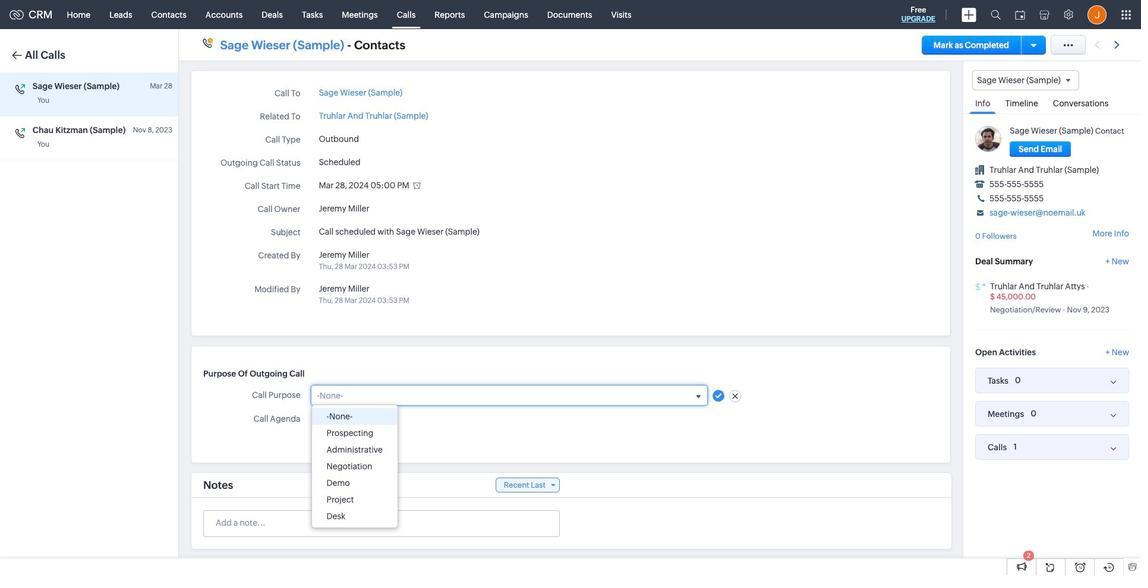 Task type: describe. For each thing, give the bounding box(es) containing it.
profile image
[[1088, 5, 1107, 24]]

calendar image
[[1015, 10, 1025, 19]]

create menu element
[[955, 0, 984, 29]]

profile element
[[1081, 0, 1114, 29]]

search image
[[991, 10, 1001, 20]]

Add a note... field
[[204, 517, 559, 529]]

search element
[[984, 0, 1008, 29]]



Task type: locate. For each thing, give the bounding box(es) containing it.
create menu image
[[962, 7, 977, 22]]

tree
[[312, 405, 398, 528]]

logo image
[[10, 10, 24, 19]]

next record image
[[1115, 41, 1122, 49]]

None field
[[972, 70, 1079, 90], [311, 386, 707, 405], [972, 70, 1079, 90], [311, 386, 707, 405]]

None button
[[1010, 142, 1071, 157]]

previous record image
[[1095, 41, 1100, 49]]



Task type: vqa. For each thing, say whether or not it's contained in the screenshot.
Help
no



